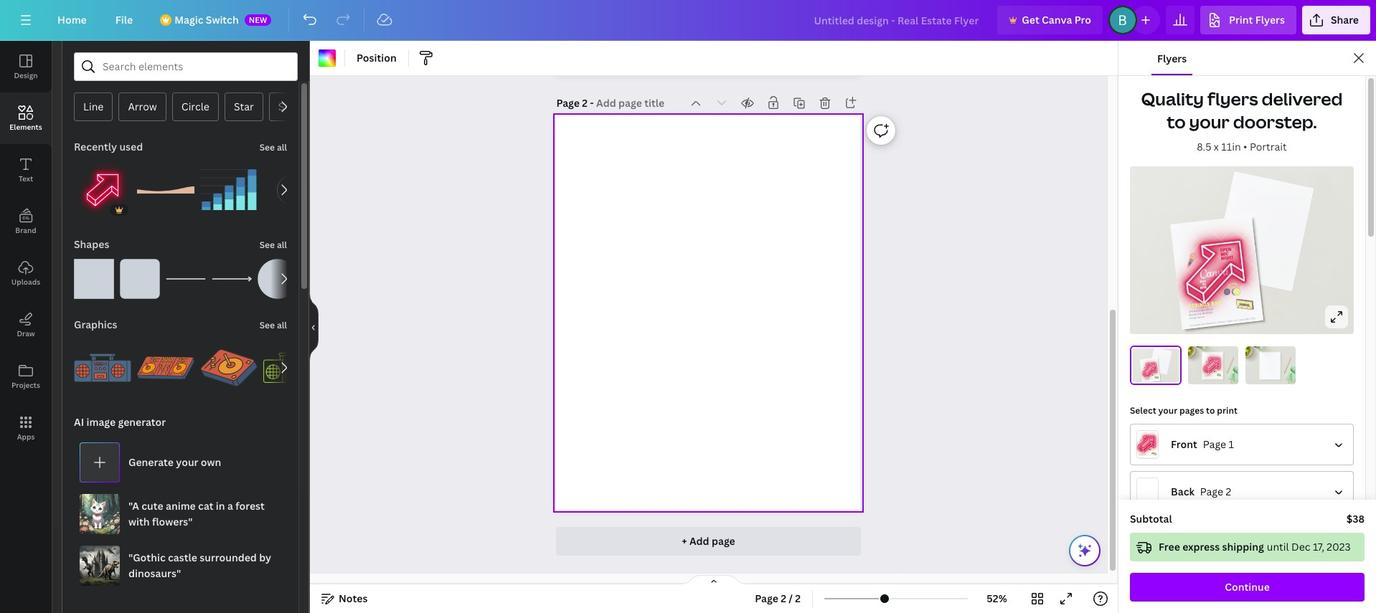 Task type: vqa. For each thing, say whether or not it's contained in the screenshot.
Print Flyers on the top
yes



Task type: locate. For each thing, give the bounding box(es) containing it.
0 vertical spatial 8pm
[[1200, 286, 1207, 290]]

1 vertical spatial flyers
[[1157, 52, 1187, 65]]

pages
[[1180, 404, 1204, 417]]

1 vertical spatial 382
[[1219, 379, 1220, 380]]

shapes
[[74, 238, 109, 251]]

(281) up select
[[1155, 381, 1157, 382]]

/
[[789, 592, 793, 606]]

strings inside strings bar 474 washington street mosherville, mi 49258 strings-bar.co aug 31 8pm
[[1188, 302, 1211, 310]]

0 horizontal spatial 382
[[1157, 381, 1158, 382]]

2
[[582, 96, 588, 110], [1226, 485, 1231, 498], [781, 592, 786, 606], [795, 592, 801, 606]]

page right back
[[1200, 485, 1223, 498]]

magic
[[174, 13, 203, 27]]

add this line to the canvas image right rounded square image
[[166, 259, 206, 299]]

see for graphics
[[260, 319, 275, 332]]

8pm
[[1200, 286, 1207, 290], [1208, 369, 1210, 370], [1147, 374, 1148, 375]]

1 horizontal spatial for more information, contact marty at (281) 382 2201 strings bar 474 washington street mosherville, mi 49258 strings-bar.co aug 31 8pm
[[1204, 368, 1221, 380]]

at up select
[[1155, 381, 1155, 382]]

8pm up select your pages to print
[[1208, 369, 1210, 370]]

Design title text field
[[803, 6, 992, 34]]

474 up select
[[1144, 379, 1145, 380]]

0 horizontal spatial 31
[[1147, 373, 1148, 374]]

washington up for more information, contact marty at (281) 382 2201
[[1194, 309, 1207, 313]]

2 see from the top
[[260, 239, 275, 251]]

see all left 'hide' image
[[260, 319, 287, 332]]

print flyers button
[[1200, 6, 1297, 34]]

with
[[128, 515, 150, 529]]

all
[[277, 141, 287, 154], [277, 239, 287, 251], [277, 319, 287, 332]]

31 down for more information, contact marty at (281) 382 2201
[[1209, 369, 1210, 369]]

strings
[[1188, 302, 1211, 310], [1204, 374, 1210, 375], [1144, 377, 1149, 379]]

2201 up print in the right of the page
[[1220, 379, 1221, 380]]

information, inside for more information, contact marty at (281) 382 2201
[[1201, 322, 1217, 326]]

delivered
[[1262, 87, 1343, 111]]

for down strings bar 474 washington street mosherville, mi 49258 strings-bar.co aug 31 8pm
[[1190, 325, 1194, 327]]

page left "-"
[[556, 96, 580, 110]]

0 vertical spatial bar
[[1211, 301, 1222, 307]]

1 vertical spatial see
[[260, 239, 275, 251]]

2 vertical spatial more
[[1145, 382, 1147, 383]]

abstract border image
[[137, 161, 195, 219]]

display preview 3 of the design image
[[1260, 352, 1281, 380]]

aug
[[1200, 280, 1206, 284], [1208, 368, 1210, 369], [1146, 372, 1148, 373]]

see up white circle shape image
[[260, 239, 275, 251]]

position
[[357, 51, 397, 65]]

2 all from the top
[[277, 239, 287, 251]]

0 vertical spatial to
[[1167, 110, 1186, 133]]

aug up for more information, contact marty at (281) 382 2201
[[1200, 280, 1206, 284]]

see all down square button
[[260, 141, 287, 154]]

bar.co inside strings bar 474 washington street mosherville, mi 49258 strings-bar.co aug 31 8pm
[[1198, 316, 1205, 319]]

contact down strings bar 474 washington street mosherville, mi 49258 strings-bar.co aug 31 8pm
[[1217, 321, 1227, 324]]

2 vertical spatial strings-
[[1144, 381, 1146, 381]]

31 up for more information, contact marty at (281) 382 2201
[[1203, 283, 1207, 287]]

white circle shape image
[[258, 259, 298, 299]]

for up select your pages to print
[[1204, 379, 1205, 380]]

0 horizontal spatial add this line to the canvas image
[[166, 259, 206, 299]]

mic
[[1221, 252, 1229, 257], [1214, 361, 1216, 362], [1151, 366, 1153, 367]]

1 vertical spatial more
[[1206, 379, 1207, 380]]

2201 right strings bar 474 washington street mosherville, mi 49258 strings-bar.co aug 31 8pm
[[1250, 318, 1256, 320]]

3 see all button from the top
[[258, 311, 288, 339]]

1
[[1229, 437, 1234, 451]]

mic up strings bar 474 washington street mosherville, mi 49258 strings-bar.co aug 31 8pm
[[1221, 252, 1229, 257]]

1 vertical spatial strings
[[1204, 374, 1210, 375]]

2 vertical spatial 2201
[[1158, 381, 1159, 381]]

mi 49258 up for more information, contact marty at (281) 382 2201
[[1202, 312, 1213, 315]]

bar up for more information, contact marty at (281) 382 2201
[[1211, 301, 1222, 307]]

strings up for more information, contact marty at (281) 382 2201
[[1188, 302, 1211, 310]]

0 vertical spatial bar.co
[[1198, 316, 1205, 319]]

your for pages
[[1158, 404, 1178, 417]]

your left pages
[[1158, 404, 1178, 417]]

page left 1
[[1203, 437, 1226, 451]]

design button
[[0, 41, 52, 93]]

flyers inside dropdown button
[[1255, 13, 1285, 27]]

3 see all from the top
[[260, 319, 287, 332]]

for more information, contact marty at (281) 382 2201 strings bar 474 washington street mosherville, mi 49258 strings-bar.co aug 31 8pm
[[1204, 368, 1221, 380], [1144, 372, 1159, 383]]

382 up select your pages to print
[[1157, 381, 1158, 382]]

bar up select
[[1149, 377, 1151, 378]]

0 horizontal spatial at
[[1155, 381, 1155, 382]]

1 vertical spatial aug
[[1208, 368, 1210, 369]]

information, up select your pages to print
[[1207, 379, 1211, 380]]

surrounded
[[200, 551, 257, 565]]

express
[[1183, 540, 1220, 554]]

"a cute anime cat in a forest with flowers"
[[128, 499, 265, 529]]

0 vertical spatial all
[[277, 141, 287, 154]]

0 horizontal spatial 2201
[[1158, 381, 1159, 381]]

open mic night down for more information, contact marty at (281) 382 2201
[[1214, 360, 1218, 363]]

see all
[[260, 141, 287, 154], [260, 239, 287, 251], [260, 319, 287, 332]]

more up select
[[1145, 382, 1147, 383]]

street inside strings bar 474 washington street mosherville, mi 49258 strings-bar.co aug 31 8pm
[[1207, 308, 1214, 312]]

0 horizontal spatial more
[[1145, 382, 1147, 383]]

1 horizontal spatial to
[[1206, 404, 1215, 417]]

+
[[682, 535, 687, 548]]

more up select your pages to print
[[1206, 379, 1207, 380]]

(281)
[[1239, 319, 1245, 322], [1217, 379, 1219, 380], [1155, 381, 1157, 382]]

street up for more information, contact marty at (281) 382 2201
[[1207, 308, 1214, 312]]

+ add page
[[682, 535, 735, 548]]

dinosaurs"
[[128, 567, 181, 580]]

all for graphics
[[277, 319, 287, 332]]

your inside the quality flyers delivered to your doorstep. 8.5 x 11in • portrait
[[1189, 110, 1230, 133]]

see all up white circle shape image
[[260, 239, 287, 251]]

0 vertical spatial (281)
[[1239, 319, 1245, 322]]

for more information, contact marty at (281) 382 2201 strings bar 474 washington street mosherville, mi 49258 strings-bar.co aug 31 8pm up select
[[1144, 372, 1159, 383]]

1 horizontal spatial for
[[1190, 325, 1194, 327]]

print flyers
[[1229, 13, 1285, 27]]

for up select
[[1144, 382, 1145, 383]]

2 horizontal spatial for
[[1204, 379, 1205, 380]]

information, up select
[[1147, 382, 1150, 383]]

2 horizontal spatial your
[[1189, 110, 1230, 133]]

see for shapes
[[260, 239, 275, 251]]

(281) inside for more information, contact marty at (281) 382 2201
[[1239, 319, 1245, 322]]

1 vertical spatial bar
[[1210, 374, 1213, 375]]

street up select your pages to print
[[1209, 375, 1211, 376]]

select your pages to print element
[[1130, 424, 1354, 513]]

flyers up quality
[[1157, 52, 1187, 65]]

to for print
[[1206, 404, 1215, 417]]

0 horizontal spatial contact
[[1150, 382, 1153, 382]]

magic switch
[[174, 13, 239, 27]]

2 vertical spatial see all
[[260, 319, 287, 332]]

2201 inside for more information, contact marty at (281) 382 2201
[[1250, 318, 1256, 320]]

1 see all button from the top
[[258, 133, 288, 161]]

2 left "-"
[[582, 96, 588, 110]]

"gothic castle surrounded by dinosaurs"
[[128, 551, 271, 580]]

see down star "button"
[[260, 141, 275, 154]]

washington up select your pages to print
[[1206, 375, 1209, 376]]

0 vertical spatial more
[[1195, 324, 1201, 327]]

0 vertical spatial at
[[1236, 320, 1238, 322]]

page 2 / 2 button
[[749, 588, 807, 611]]

open up strings bar 474 washington street mosherville, mi 49258 strings-bar.co aug 31 8pm
[[1220, 248, 1232, 253]]

2 vertical spatial for
[[1144, 382, 1145, 383]]

382 up print in the right of the page
[[1219, 379, 1220, 380]]

bar inside strings bar 474 washington street mosherville, mi 49258 strings-bar.co aug 31 8pm
[[1211, 301, 1222, 307]]

line button
[[74, 93, 113, 121]]

0 vertical spatial mosherville,
[[1189, 313, 1202, 317]]

1 vertical spatial open mic night
[[1214, 360, 1218, 363]]

page left the /
[[755, 592, 778, 606]]

quality flyers delivered to your doorstep. 8.5 x 11in • portrait
[[1141, 87, 1343, 154]]

0 horizontal spatial flyers
[[1157, 52, 1187, 65]]

1 vertical spatial see all
[[260, 239, 287, 251]]

1 vertical spatial to
[[1206, 404, 1215, 417]]

"a
[[128, 499, 139, 513]]

see all for shapes
[[260, 239, 287, 251]]

1 horizontal spatial more
[[1195, 324, 1201, 327]]

all left 'hide' image
[[277, 319, 287, 332]]

draw
[[17, 329, 35, 339]]

2 vertical spatial 8pm
[[1147, 374, 1148, 375]]

2 vertical spatial mosherville,
[[1144, 380, 1147, 381]]

open mic night up strings bar 474 washington street mosherville, mi 49258 strings-bar.co aug 31 8pm
[[1220, 248, 1234, 261]]

graphics button
[[72, 311, 119, 339]]

see all for graphics
[[260, 319, 287, 332]]

0 vertical spatial strings
[[1188, 302, 1211, 310]]

1 horizontal spatial strings-
[[1189, 317, 1198, 320]]

3 all from the top
[[277, 319, 287, 332]]

group
[[74, 153, 132, 219], [201, 153, 258, 219], [137, 161, 195, 219], [74, 250, 114, 299], [120, 250, 160, 299], [258, 259, 298, 299], [74, 331, 131, 397], [200, 331, 258, 397], [137, 339, 194, 397], [263, 339, 321, 397]]

2 vertical spatial see
[[260, 319, 275, 332]]

front page 1
[[1171, 437, 1234, 451]]

1 see from the top
[[260, 141, 275, 154]]

2 add this line to the canvas image from the left
[[212, 259, 252, 299]]

text
[[19, 174, 33, 184]]

2 horizontal spatial at
[[1236, 320, 1238, 322]]

2 see all button from the top
[[258, 230, 288, 259]]

mi 49258 up select your pages to print
[[1208, 376, 1211, 377]]

your up 8.5
[[1189, 110, 1230, 133]]

street up select
[[1148, 379, 1150, 379]]

1 all from the top
[[277, 141, 287, 154]]

page
[[712, 535, 735, 548]]

0 vertical spatial street
[[1207, 308, 1214, 312]]

2 horizontal spatial aug
[[1208, 368, 1210, 369]]

to left flyers on the top right of the page
[[1167, 110, 1186, 133]]

at up select your pages to print
[[1216, 379, 1217, 380]]

open
[[1220, 248, 1232, 253], [1214, 360, 1217, 361], [1151, 365, 1154, 366]]

flyers button
[[1152, 41, 1193, 75]]

elements
[[10, 122, 42, 132]]

0 horizontal spatial your
[[176, 456, 198, 469]]

see left 'hide' image
[[260, 319, 275, 332]]

2 vertical spatial strings
[[1144, 377, 1149, 379]]

1 vertical spatial contact
[[1211, 379, 1214, 380]]

3 see from the top
[[260, 319, 275, 332]]

boombox icon image
[[263, 339, 321, 397]]

2 see all from the top
[[260, 239, 287, 251]]

mosherville, up select
[[1144, 380, 1147, 381]]

boombox image
[[74, 339, 131, 397]]

0 horizontal spatial aug
[[1146, 372, 1148, 373]]

flyers inside button
[[1157, 52, 1187, 65]]

see all button
[[258, 133, 288, 161], [258, 230, 288, 259], [258, 311, 288, 339]]

to inside the quality flyers delivered to your doorstep. 8.5 x 11in • portrait
[[1167, 110, 1186, 133]]

continue button
[[1130, 573, 1365, 602]]

(281) right strings bar 474 washington street mosherville, mi 49258 strings-bar.co aug 31 8pm
[[1239, 319, 1245, 322]]

mi 49258
[[1202, 312, 1213, 315], [1208, 376, 1211, 377], [1147, 379, 1149, 380]]

474 up select your pages to print
[[1204, 375, 1205, 376]]

2 right back
[[1226, 485, 1231, 498]]

31 up select
[[1147, 373, 1148, 374]]

mosherville, up select your pages to print
[[1204, 376, 1208, 377]]

side panel tab list
[[0, 41, 52, 454]]

marty inside for more information, contact marty at (281) 382 2201
[[1228, 320, 1235, 323]]

strings up select your pages to print
[[1204, 374, 1210, 375]]

washington inside strings bar 474 washington street mosherville, mi 49258 strings-bar.co aug 31 8pm
[[1194, 309, 1207, 313]]

night up strings bar 474 washington street mosherville, mi 49258 strings-bar.co aug 31 8pm
[[1221, 256, 1234, 261]]

night up select
[[1151, 367, 1154, 368]]

2 vertical spatial your
[[176, 456, 198, 469]]

1 see all from the top
[[260, 141, 287, 154]]

information, down strings bar 474 washington street mosherville, mi 49258 strings-bar.co aug 31 8pm
[[1201, 322, 1217, 326]]

0 vertical spatial mi 49258
[[1202, 312, 1213, 315]]

1 horizontal spatial your
[[1158, 404, 1178, 417]]

0 vertical spatial washington
[[1194, 309, 1207, 313]]

2201 up select your pages to print
[[1158, 381, 1159, 381]]

your for own
[[176, 456, 198, 469]]

1 horizontal spatial marty
[[1214, 379, 1216, 380]]

open up select
[[1151, 365, 1154, 366]]

add this line to the canvas image
[[166, 259, 206, 299], [212, 259, 252, 299]]

strings up select
[[1144, 377, 1149, 379]]

mi 49258 up select
[[1147, 379, 1149, 380]]

canva assistant image
[[1076, 542, 1094, 560]]

contact up select
[[1150, 382, 1153, 382]]

2 horizontal spatial open
[[1220, 248, 1232, 253]]

file button
[[104, 6, 144, 34]]

2 horizontal spatial 2201
[[1250, 318, 1256, 320]]

add this line to the canvas image left white circle shape image
[[212, 259, 252, 299]]

all up white circle shape image
[[277, 239, 287, 251]]

apps
[[17, 432, 35, 442]]

2 horizontal spatial contact
[[1217, 321, 1227, 324]]

all down square button
[[277, 141, 287, 154]]

aug inside strings bar 474 washington street mosherville, mi 49258 strings-bar.co aug 31 8pm
[[1200, 280, 1206, 284]]

mic up select
[[1151, 366, 1153, 367]]

1 vertical spatial at
[[1216, 379, 1217, 380]]

0 horizontal spatial mic
[[1151, 366, 1153, 367]]

bar up select your pages to print
[[1210, 374, 1213, 375]]

2 horizontal spatial marty
[[1228, 320, 1235, 323]]

1 vertical spatial 8pm
[[1208, 369, 1210, 370]]

position button
[[351, 47, 402, 70]]

information,
[[1201, 322, 1217, 326], [1207, 379, 1211, 380], [1147, 382, 1150, 383]]

2 vertical spatial 31
[[1147, 373, 1148, 374]]

marty
[[1228, 320, 1235, 323], [1214, 379, 1216, 380], [1153, 381, 1154, 382]]

382 right strings bar 474 washington street mosherville, mi 49258 strings-bar.co aug 31 8pm
[[1245, 319, 1250, 321]]

front
[[1171, 437, 1197, 451]]

1 horizontal spatial 31
[[1203, 283, 1207, 287]]

get
[[1022, 13, 1040, 27]]

your left own on the left of the page
[[176, 456, 198, 469]]

8pm up for more information, contact marty at (281) 382 2201
[[1200, 286, 1207, 290]]

0 vertical spatial flyers
[[1255, 13, 1285, 27]]

open mic night up select
[[1151, 365, 1154, 368]]

main menu bar
[[0, 0, 1376, 41]]

2 vertical spatial 474
[[1144, 379, 1145, 380]]

31
[[1203, 283, 1207, 287], [1209, 369, 1210, 369], [1147, 373, 1148, 374]]

1 vertical spatial mic
[[1214, 361, 1216, 362]]

0 vertical spatial your
[[1189, 110, 1230, 133]]

aug up select
[[1146, 372, 1148, 373]]

strings-
[[1189, 317, 1198, 320], [1204, 377, 1207, 378], [1144, 381, 1146, 381]]

1 horizontal spatial (281)
[[1217, 379, 1219, 380]]

17,
[[1313, 540, 1325, 554]]

see all for recently used
[[260, 141, 287, 154]]

(281) up print in the right of the page
[[1217, 379, 1219, 380]]

1 vertical spatial your
[[1158, 404, 1178, 417]]

file
[[115, 13, 133, 27]]

until
[[1267, 540, 1289, 554]]

for more information, contact marty at (281) 382 2201 strings bar 474 washington street mosherville, mi 49258 strings-bar.co aug 31 8pm up print in the right of the page
[[1204, 368, 1221, 380]]

0 vertical spatial see all button
[[258, 133, 288, 161]]

474 up for more information, contact marty at (281) 382 2201
[[1189, 311, 1193, 314]]

shapes button
[[72, 230, 111, 259]]

aug down for more information, contact marty at (281) 382 2201
[[1208, 368, 1210, 369]]

to left print in the right of the page
[[1206, 404, 1215, 417]]

at right strings bar 474 washington street mosherville, mi 49258 strings-bar.co aug 31 8pm
[[1236, 320, 1238, 322]]

0 vertical spatial aug
[[1200, 280, 1206, 284]]

mic down for more information, contact marty at (281) 382 2201
[[1214, 361, 1216, 362]]

1 vertical spatial mi 49258
[[1208, 376, 1211, 377]]

dec
[[1292, 540, 1311, 554]]

2 vertical spatial washington
[[1145, 379, 1148, 380]]

0 vertical spatial strings-
[[1189, 317, 1198, 320]]

washington up select
[[1145, 379, 1148, 380]]

1 horizontal spatial 2201
[[1220, 379, 1221, 380]]

0 horizontal spatial 8pm
[[1147, 374, 1148, 375]]

2 horizontal spatial 382
[[1245, 319, 1250, 321]]

contact inside for more information, contact marty at (281) 382 2201
[[1217, 321, 1227, 324]]

open down for more information, contact marty at (281) 382 2201
[[1214, 360, 1217, 361]]

flyers right print
[[1255, 13, 1285, 27]]

0 vertical spatial marty
[[1228, 320, 1235, 323]]

8.5
[[1197, 140, 1211, 154]]

2 horizontal spatial more
[[1206, 379, 1207, 380]]

more down strings bar 474 washington street mosherville, mi 49258 strings-bar.co aug 31 8pm
[[1195, 324, 1201, 327]]

all for recently used
[[277, 141, 287, 154]]

0 vertical spatial open mic night
[[1220, 248, 1234, 261]]

mosherville, up for more information, contact marty at (281) 382 2201
[[1189, 313, 1202, 317]]

1 vertical spatial open
[[1214, 360, 1217, 361]]

at inside for more information, contact marty at (281) 382 2201
[[1236, 320, 1238, 322]]

night down for more information, contact marty at (281) 382 2201
[[1214, 362, 1218, 363]]

contact up select your pages to print
[[1211, 379, 1214, 380]]

0 horizontal spatial open mic night
[[1151, 365, 1154, 368]]

bar.co
[[1198, 316, 1205, 319], [1207, 377, 1208, 378], [1146, 380, 1148, 381]]

2 vertical spatial bar.co
[[1146, 380, 1148, 381]]

8pm up select
[[1147, 374, 1148, 375]]

x
[[1214, 140, 1219, 154]]



Task type: describe. For each thing, give the bounding box(es) containing it.
generate
[[128, 456, 174, 469]]

select your pages to print
[[1130, 404, 1238, 417]]

strings- inside strings bar 474 washington street mosherville, mi 49258 strings-bar.co aug 31 8pm
[[1189, 317, 1198, 320]]

52% button
[[974, 588, 1020, 611]]

own
[[201, 456, 221, 469]]

single turntable image
[[200, 339, 258, 397]]

uploads
[[11, 277, 40, 287]]

1 horizontal spatial contact
[[1211, 379, 1214, 380]]

rounded square image
[[120, 259, 160, 299]]

2 vertical spatial bar
[[1149, 377, 1151, 378]]

to for your
[[1167, 110, 1186, 133]]

line
[[83, 100, 104, 113]]

arrow button
[[119, 93, 166, 121]]

free express shipping until dec 17, 2023
[[1159, 540, 1351, 554]]

1 vertical spatial (281)
[[1217, 379, 1219, 380]]

pro
[[1075, 13, 1091, 27]]

back page 2
[[1171, 485, 1231, 498]]

flyers
[[1208, 87, 1258, 111]]

2 vertical spatial mic
[[1151, 366, 1153, 367]]

1 vertical spatial bar.co
[[1207, 377, 1208, 378]]

get canva pro
[[1022, 13, 1091, 27]]

recently used button
[[72, 133, 144, 161]]

1 vertical spatial night
[[1214, 362, 1218, 363]]

1 vertical spatial 2201
[[1220, 379, 1221, 380]]

page 2 -
[[556, 96, 596, 110]]

get canva pro button
[[998, 6, 1103, 34]]

see all button for graphics
[[258, 311, 288, 339]]

all for shapes
[[277, 239, 287, 251]]

0 horizontal spatial bar.co
[[1146, 380, 1148, 381]]

2 vertical spatial aug
[[1146, 372, 1148, 373]]

2 horizontal spatial strings-
[[1204, 377, 1207, 378]]

2 horizontal spatial 8pm
[[1208, 369, 1210, 370]]

11in
[[1221, 140, 1241, 154]]

-
[[590, 96, 594, 110]]

0 horizontal spatial marty
[[1153, 381, 1154, 382]]

in
[[216, 499, 225, 513]]

a
[[227, 499, 233, 513]]

cute
[[142, 499, 163, 513]]

brand
[[15, 225, 36, 235]]

Page title text field
[[596, 96, 666, 111]]

1 vertical spatial 474
[[1204, 375, 1205, 376]]

2 inside select your pages to print element
[[1226, 485, 1231, 498]]

see all button for recently used
[[258, 133, 288, 161]]

home
[[57, 13, 87, 27]]

for inside for more information, contact marty at (281) 382 2201
[[1190, 325, 1194, 327]]

"gothic
[[128, 551, 166, 565]]

subtotal
[[1130, 512, 1172, 526]]

projects button
[[0, 351, 52, 403]]

print
[[1217, 404, 1238, 417]]

1 horizontal spatial open mic night
[[1214, 360, 1218, 363]]

anime
[[166, 499, 196, 513]]

2023
[[1327, 540, 1351, 554]]

0 vertical spatial open
[[1220, 248, 1232, 253]]

used
[[119, 140, 143, 154]]

forest
[[235, 499, 265, 513]]

cat
[[198, 499, 213, 513]]

1 vertical spatial information,
[[1207, 379, 1211, 380]]

0 horizontal spatial night
[[1151, 367, 1154, 368]]

quality
[[1141, 87, 1204, 111]]

1 horizontal spatial at
[[1216, 379, 1217, 380]]

0 vertical spatial night
[[1221, 256, 1234, 261]]

ai
[[74, 415, 84, 429]]

circle
[[181, 100, 209, 113]]

2 left the /
[[781, 592, 786, 606]]

notes
[[339, 592, 368, 606]]

by
[[259, 551, 271, 565]]

382 inside for more information, contact marty at (281) 382 2201
[[1245, 319, 1250, 321]]

double turntable image
[[137, 339, 194, 397]]

see for recently used
[[260, 141, 275, 154]]

add
[[690, 535, 709, 548]]

0 horizontal spatial for
[[1144, 382, 1145, 383]]

arrow
[[128, 100, 157, 113]]

2 horizontal spatial 31
[[1209, 369, 1210, 369]]

circle button
[[172, 93, 219, 121]]

square image
[[74, 259, 114, 299]]

mosherville, inside strings bar 474 washington street mosherville, mi 49258 strings-bar.co aug 31 8pm
[[1189, 313, 1202, 317]]

0 horizontal spatial strings-
[[1144, 381, 1146, 381]]

+ add page button
[[556, 527, 861, 556]]

2 vertical spatial (281)
[[1155, 381, 1157, 382]]

2 vertical spatial open mic night
[[1151, 365, 1154, 368]]

portrait
[[1250, 140, 1287, 154]]

notes button
[[316, 588, 373, 611]]

31 inside strings bar 474 washington street mosherville, mi 49258 strings-bar.co aug 31 8pm
[[1203, 283, 1207, 287]]

projects
[[11, 380, 40, 390]]

0 vertical spatial mic
[[1221, 252, 1229, 257]]

mi 49258 inside strings bar 474 washington street mosherville, mi 49258 strings-bar.co aug 31 8pm
[[1202, 312, 1213, 315]]

canva
[[1042, 13, 1072, 27]]

2 vertical spatial mi 49258
[[1147, 379, 1149, 380]]

uploads button
[[0, 248, 52, 299]]

0 horizontal spatial 474
[[1144, 379, 1145, 380]]

1 vertical spatial washington
[[1206, 375, 1209, 376]]

2 vertical spatial information,
[[1147, 382, 1150, 383]]

$38
[[1347, 512, 1365, 526]]

home link
[[46, 6, 98, 34]]

0 horizontal spatial mosherville,
[[1144, 380, 1147, 381]]

generator
[[118, 415, 166, 429]]

shipping
[[1222, 540, 1264, 554]]

square
[[278, 100, 312, 113]]

2 vertical spatial street
[[1148, 379, 1150, 379]]

select
[[1130, 404, 1156, 417]]

more inside for more information, contact marty at (281) 382 2201
[[1195, 324, 1201, 327]]

recently used
[[74, 140, 143, 154]]

page inside button
[[755, 592, 778, 606]]

print
[[1229, 13, 1253, 27]]

strings bar 474 washington street mosherville, mi 49258 strings-bar.co aug 31 8pm
[[1188, 280, 1222, 320]]

1 vertical spatial street
[[1209, 375, 1211, 376]]

new
[[249, 14, 267, 25]]

switch
[[206, 13, 239, 27]]

see all button for shapes
[[258, 230, 288, 259]]

page 2 / 2
[[755, 592, 801, 606]]

52%
[[987, 592, 1007, 606]]

continue
[[1225, 580, 1270, 594]]

generate your own
[[128, 456, 221, 469]]

show pages image
[[680, 575, 748, 586]]

graphics
[[74, 318, 117, 332]]

1 vertical spatial for
[[1204, 379, 1205, 380]]

hide image
[[309, 293, 319, 362]]

free
[[1159, 540, 1180, 554]]

Search elements search field
[[103, 53, 269, 80]]

2 horizontal spatial open mic night
[[1220, 248, 1234, 261]]

2 right the /
[[795, 592, 801, 606]]

ai image generator
[[74, 415, 166, 429]]

share button
[[1302, 6, 1371, 34]]

•
[[1244, 140, 1247, 154]]

brand button
[[0, 196, 52, 248]]

castle
[[168, 551, 197, 565]]

elements button
[[0, 93, 52, 144]]

0 horizontal spatial for more information, contact marty at (281) 382 2201 strings bar 474 washington street mosherville, mi 49258 strings-bar.co aug 31 8pm
[[1144, 372, 1159, 383]]

doorstep.
[[1233, 110, 1317, 133]]

neon red 3d isometric right arrow image
[[74, 161, 132, 219]]

8pm inside strings bar 474 washington street mosherville, mi 49258 strings-bar.co aug 31 8pm
[[1200, 286, 1207, 290]]

474 inside strings bar 474 washington street mosherville, mi 49258 strings-bar.co aug 31 8pm
[[1189, 311, 1193, 314]]

1 add this line to the canvas image from the left
[[166, 259, 206, 299]]

draw button
[[0, 299, 52, 351]]

#ffffff image
[[319, 50, 336, 67]]

back
[[1171, 485, 1195, 498]]

star
[[234, 100, 254, 113]]

2 horizontal spatial mosherville,
[[1204, 376, 1208, 377]]

text button
[[0, 144, 52, 196]]

share
[[1331, 13, 1359, 27]]

0 horizontal spatial open
[[1151, 365, 1154, 366]]



